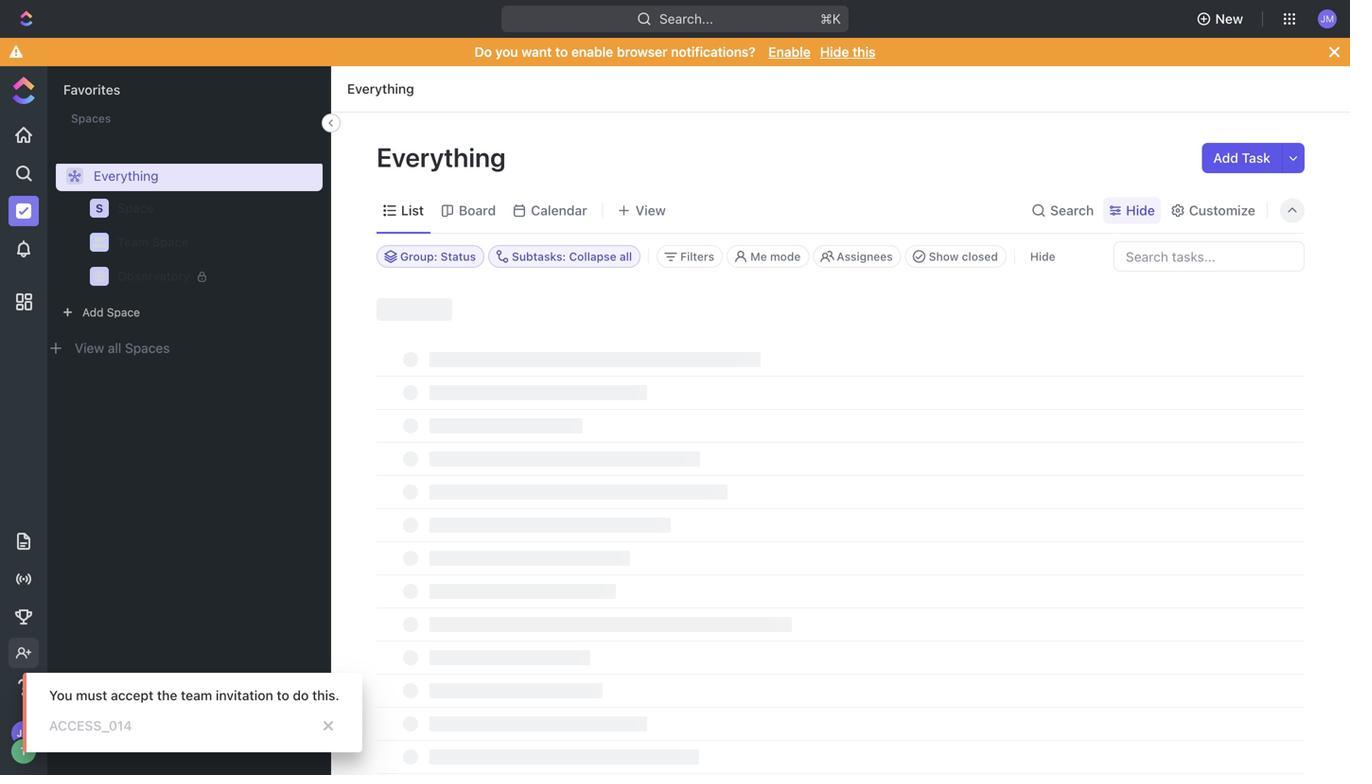 Task type: vqa. For each thing, say whether or not it's contained in the screenshot.
bottom Space
yes



Task type: describe. For each thing, give the bounding box(es) containing it.
add for add task
[[1214, 150, 1239, 166]]

new
[[1216, 11, 1243, 26]]

subtasks:
[[512, 250, 566, 263]]

add task
[[1214, 150, 1271, 166]]

hide button
[[1104, 197, 1161, 224]]

want
[[522, 44, 552, 60]]

team space
[[117, 235, 189, 249]]

search
[[1050, 203, 1094, 218]]

me
[[750, 250, 767, 263]]

access_014
[[49, 718, 132, 733]]

calendar
[[531, 203, 587, 218]]

filters
[[680, 250, 715, 263]]

board
[[459, 203, 496, 218]]

space link
[[117, 193, 299, 223]]

hide button
[[1023, 245, 1063, 268]]

observatory
[[117, 269, 190, 283]]

board link
[[455, 197, 496, 224]]

spaces link
[[48, 117, 109, 132]]

user group image
[[92, 237, 106, 248]]

you
[[495, 44, 518, 60]]

enable
[[769, 44, 811, 60]]

0 vertical spatial all
[[620, 250, 632, 263]]

add task button
[[1202, 143, 1282, 173]]

globe image
[[94, 271, 105, 282]]

⌘k
[[821, 11, 841, 26]]

me mode button
[[727, 245, 809, 268]]

do
[[475, 44, 492, 60]]

task
[[1242, 150, 1271, 166]]

observatory link
[[117, 261, 299, 291]]

0 horizontal spatial hide
[[820, 44, 849, 60]]

space, , element
[[90, 199, 109, 218]]

group:
[[400, 250, 438, 263]]

assignees button
[[813, 245, 902, 268]]

view button
[[611, 188, 673, 233]]

accept
[[111, 687, 154, 703]]

favorites button
[[63, 82, 120, 97]]

collapse
[[569, 250, 617, 263]]

invitation
[[216, 687, 273, 703]]

show
[[929, 250, 959, 263]]

me mode
[[750, 250, 801, 263]]

notifications?
[[671, 44, 756, 60]]

filters button
[[657, 245, 723, 268]]

group: status
[[400, 250, 476, 263]]

hide inside dropdown button
[[1126, 203, 1155, 218]]

new button
[[1189, 4, 1255, 34]]

search button
[[1026, 197, 1100, 224]]

show closed
[[929, 250, 998, 263]]

status
[[441, 250, 476, 263]]

1 horizontal spatial to
[[555, 44, 568, 60]]



Task type: locate. For each thing, give the bounding box(es) containing it.
calendar link
[[527, 197, 587, 224]]

the
[[157, 687, 177, 703]]

1 horizontal spatial view
[[636, 203, 666, 218]]

2 vertical spatial hide
[[1030, 250, 1056, 263]]

view up filters dropdown button
[[636, 203, 666, 218]]

0 vertical spatial hide
[[820, 44, 849, 60]]

0 vertical spatial to
[[555, 44, 568, 60]]

customize
[[1189, 203, 1256, 218]]

team
[[181, 687, 212, 703]]

view inside button
[[636, 203, 666, 218]]

space inside "space" link
[[117, 201, 154, 215]]

0 horizontal spatial view
[[75, 340, 104, 356]]

view
[[636, 203, 666, 218], [75, 340, 104, 356]]

closed
[[962, 250, 998, 263]]

view down the add space
[[75, 340, 104, 356]]

all right collapse at top
[[620, 250, 632, 263]]

1 vertical spatial hide
[[1126, 203, 1155, 218]]

0 horizontal spatial all
[[108, 340, 121, 356]]

do you want to enable browser notifications? enable hide this
[[475, 44, 876, 60]]

search...
[[660, 11, 713, 26]]

browser
[[617, 44, 668, 60]]

add left task
[[1214, 150, 1239, 166]]

to right want
[[555, 44, 568, 60]]

do
[[293, 687, 309, 703]]

1 vertical spatial everything link
[[56, 161, 323, 191]]

Search tasks... text field
[[1115, 242, 1304, 271]]

1 horizontal spatial everything link
[[343, 78, 419, 100]]

mode
[[770, 250, 801, 263]]

enable
[[572, 44, 613, 60]]

add for add space
[[82, 306, 104, 319]]

space
[[117, 201, 154, 215], [152, 235, 189, 249], [107, 306, 140, 319]]

list link
[[397, 197, 424, 224]]

add inside add task button
[[1214, 150, 1239, 166]]

team space link
[[117, 227, 299, 257]]

1 vertical spatial all
[[108, 340, 121, 356]]

0 vertical spatial everything link
[[343, 78, 419, 100]]

to
[[555, 44, 568, 60], [277, 687, 289, 703]]

1 vertical spatial add
[[82, 306, 104, 319]]

1 horizontal spatial add
[[1214, 150, 1239, 166]]

1 vertical spatial to
[[277, 687, 289, 703]]

this.
[[312, 687, 339, 703]]

subtasks: collapse all
[[512, 250, 632, 263]]

hide down search button
[[1030, 250, 1056, 263]]

hide
[[820, 44, 849, 60], [1126, 203, 1155, 218], [1030, 250, 1056, 263]]

0 vertical spatial view
[[636, 203, 666, 218]]

view all spaces
[[75, 340, 170, 356]]

everything link
[[343, 78, 419, 100], [56, 161, 323, 191]]

1 horizontal spatial hide
[[1030, 250, 1056, 263]]

team
[[117, 235, 149, 249]]

0 horizontal spatial add
[[82, 306, 104, 319]]

space inside team space link
[[152, 235, 189, 249]]

all down the add space
[[108, 340, 121, 356]]

space for add space
[[107, 306, 140, 319]]

0 horizontal spatial to
[[277, 687, 289, 703]]

to left the do
[[277, 687, 289, 703]]

hide left this at the top of the page
[[820, 44, 849, 60]]

spaces
[[71, 112, 111, 125], [63, 117, 109, 132], [125, 340, 170, 356]]

2 vertical spatial space
[[107, 306, 140, 319]]

add down 'globe' icon
[[82, 306, 104, 319]]

jm button
[[1313, 4, 1343, 34]]

hide inside button
[[1030, 250, 1056, 263]]

list
[[401, 203, 424, 218]]

this
[[853, 44, 876, 60]]

view for view all spaces
[[75, 340, 104, 356]]

view button
[[611, 197, 673, 224]]

add space
[[82, 306, 140, 319]]

all
[[620, 250, 632, 263], [108, 340, 121, 356]]

space for team space
[[152, 235, 189, 249]]

1 vertical spatial view
[[75, 340, 104, 356]]

1 horizontal spatial all
[[620, 250, 632, 263]]

view all spaces link
[[75, 340, 170, 356]]

add
[[1214, 150, 1239, 166], [82, 306, 104, 319]]

must
[[76, 687, 107, 703]]

2 horizontal spatial hide
[[1126, 203, 1155, 218]]

view for view
[[636, 203, 666, 218]]

assignees
[[837, 250, 893, 263]]

0 vertical spatial add
[[1214, 150, 1239, 166]]

jm
[[1321, 13, 1334, 24]]

space up team
[[117, 201, 154, 215]]

show closed button
[[905, 245, 1007, 268]]

space right team
[[152, 235, 189, 249]]

you must accept the team invitation to do this.
[[49, 687, 339, 703]]

space up view all spaces link
[[107, 306, 140, 319]]

you
[[49, 687, 72, 703]]

hide right search
[[1126, 203, 1155, 218]]

0 vertical spatial space
[[117, 201, 154, 215]]

s
[[96, 202, 103, 215]]

favorites
[[63, 82, 120, 97]]

0 horizontal spatial everything link
[[56, 161, 323, 191]]

everything
[[347, 81, 414, 97], [377, 141, 512, 173], [94, 168, 159, 184]]

customize button
[[1165, 197, 1261, 224]]

1 vertical spatial space
[[152, 235, 189, 249]]



